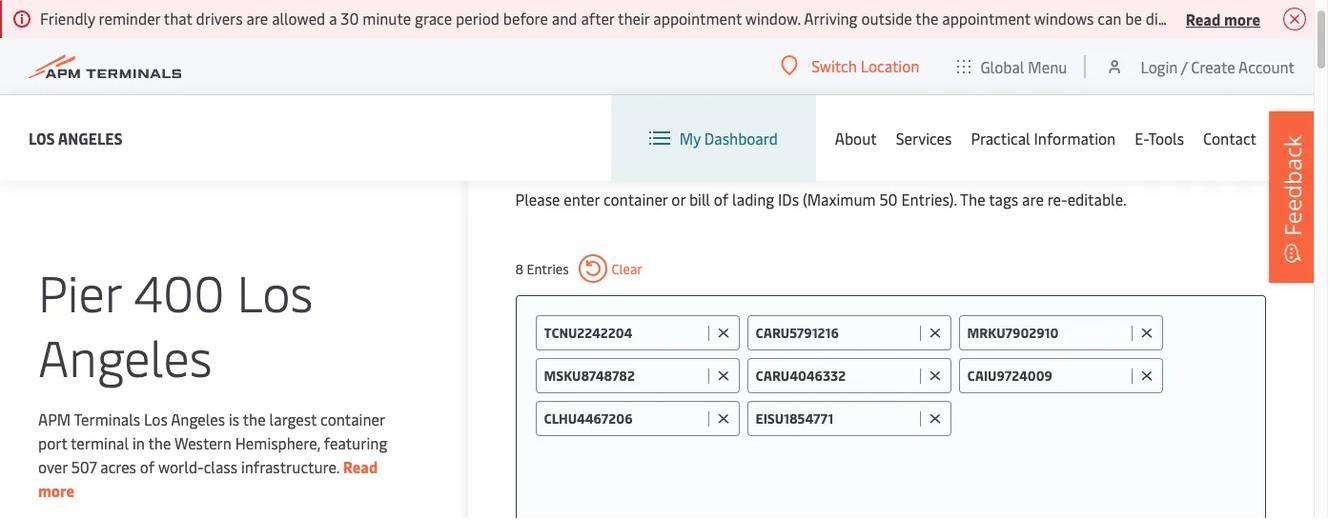 Task type: describe. For each thing, give the bounding box(es) containing it.
terminals
[[74, 409, 140, 430]]

-
[[703, 141, 714, 177]]

about
[[835, 128, 877, 149]]

global
[[981, 56, 1025, 77]]

los angeles link
[[29, 126, 123, 150]]

class
[[204, 457, 237, 478]]

login / create account
[[1141, 56, 1295, 77]]

practical information button
[[971, 95, 1116, 181]]

of inside apm terminals los angeles is the largest container port terminal in the western hemisphere, featuring over 507 acres of world-class infrastructure.
[[140, 457, 155, 478]]

read more button
[[1186, 7, 1261, 31]]

information
[[1034, 128, 1116, 149]]

acres
[[100, 457, 136, 478]]

entries).
[[902, 189, 957, 210]]

1 entered id text field from the top
[[544, 324, 703, 342]]

western
[[175, 433, 232, 454]]

read for read more link
[[343, 457, 378, 478]]

global menu
[[981, 56, 1067, 77]]

largest
[[269, 409, 317, 430]]

enter
[[564, 189, 600, 210]]

2 entered id text field from the top
[[544, 410, 703, 428]]

services
[[896, 128, 952, 149]]

switch location
[[812, 55, 920, 76]]

1 horizontal spatial container
[[604, 189, 668, 210]]

los angeles
[[29, 127, 123, 148]]

0 horizontal spatial the
[[148, 433, 171, 454]]

feedback
[[1277, 135, 1308, 236]]

or
[[672, 189, 686, 210]]

please enter container or bill of lading ids (maximum 50 entries). the tags are re-editable.
[[515, 189, 1127, 210]]

track
[[515, 141, 577, 177]]

featuring
[[324, 433, 387, 454]]

menu
[[1028, 56, 1067, 77]]

terminal
[[71, 433, 129, 454]]

los for pier 400 los angeles
[[237, 258, 313, 325]]

e-tools button
[[1135, 95, 1184, 181]]

close alert image
[[1284, 8, 1306, 31]]

Type or paste your IDs here text field
[[959, 401, 1246, 436]]

switch location button
[[781, 55, 920, 76]]

angeles for terminals
[[171, 409, 225, 430]]

import
[[721, 141, 801, 177]]

400
[[134, 258, 224, 325]]

infrastructure.
[[241, 457, 339, 478]]

editable.
[[1068, 189, 1127, 210]]

los for apm terminals los angeles is the largest container port terminal in the western hemisphere, featuring over 507 acres of world-class infrastructure.
[[144, 409, 168, 430]]

contact button
[[1203, 95, 1257, 181]]

account
[[1239, 56, 1295, 77]]

8 entries
[[515, 260, 569, 278]]

the
[[960, 189, 986, 210]]

hemisphere,
[[235, 433, 320, 454]]

more for read more link
[[38, 481, 74, 502]]

angeles for 400
[[38, 323, 212, 390]]

practical
[[971, 128, 1031, 149]]

in
[[133, 433, 145, 454]]

0 vertical spatial the
[[243, 409, 266, 430]]

my
[[680, 128, 701, 149]]

contact
[[1203, 128, 1257, 149]]

50
[[880, 189, 898, 210]]

507
[[71, 457, 97, 478]]

services button
[[896, 95, 952, 181]]

0 vertical spatial angeles
[[58, 127, 123, 148]]

are
[[1022, 189, 1044, 210]]

world-
[[158, 457, 204, 478]]



Task type: locate. For each thing, give the bounding box(es) containing it.
/
[[1181, 56, 1188, 77]]

los inside "pier 400 los angeles"
[[237, 258, 313, 325]]

apm
[[38, 409, 71, 430]]

0 vertical spatial entered id text field
[[544, 324, 703, 342]]

tags
[[989, 189, 1019, 210]]

Entered ID text field
[[756, 324, 915, 342], [967, 324, 1127, 342], [544, 367, 703, 385], [756, 367, 915, 385], [967, 367, 1127, 385], [756, 410, 915, 428]]

read more down western
[[38, 457, 378, 502]]

read more up login / create account
[[1186, 8, 1261, 29]]

1 horizontal spatial read more
[[1186, 8, 1261, 29]]

read up login / create account link
[[1186, 8, 1221, 29]]

read inside read more
[[343, 457, 378, 478]]

1 vertical spatial angeles
[[38, 323, 212, 390]]

global menu button
[[939, 38, 1087, 95]]

clear button
[[578, 255, 642, 283]]

1 vertical spatial more
[[38, 481, 74, 502]]

angeles inside "pier 400 los angeles"
[[38, 323, 212, 390]]

e-tools
[[1135, 128, 1184, 149]]

trace
[[634, 141, 696, 177]]

my dashboard
[[680, 128, 778, 149]]

1 vertical spatial the
[[148, 433, 171, 454]]

0 vertical spatial of
[[714, 189, 729, 210]]

2 horizontal spatial los
[[237, 258, 313, 325]]

read down featuring
[[343, 457, 378, 478]]

0 vertical spatial los
[[29, 127, 55, 148]]

1 vertical spatial los
[[237, 258, 313, 325]]

more for read more button
[[1224, 8, 1261, 29]]

pier 400 los angeles
[[38, 258, 313, 390]]

(maximum
[[803, 189, 876, 210]]

container inside apm terminals los angeles is the largest container port terminal in the western hemisphere, featuring over 507 acres of world-class infrastructure.
[[320, 409, 385, 430]]

read more
[[1186, 8, 1261, 29], [38, 457, 378, 502]]

1 horizontal spatial read
[[1186, 8, 1221, 29]]

e-
[[1135, 128, 1148, 149]]

login
[[1141, 56, 1178, 77]]

entries
[[527, 260, 569, 278]]

more inside read more
[[38, 481, 74, 502]]

los inside apm terminals los angeles is the largest container port terminal in the western hemisphere, featuring over 507 acres of world-class infrastructure.
[[144, 409, 168, 430]]

1 horizontal spatial more
[[1224, 8, 1261, 29]]

ids
[[778, 189, 799, 210]]

feedback button
[[1269, 111, 1317, 283]]

0 horizontal spatial of
[[140, 457, 155, 478]]

availability
[[808, 141, 932, 177]]

re-
[[1048, 189, 1068, 210]]

port
[[38, 433, 67, 454]]

container up featuring
[[320, 409, 385, 430]]

0 vertical spatial container
[[604, 189, 668, 210]]

0 vertical spatial more
[[1224, 8, 1261, 29]]

0 horizontal spatial container
[[320, 409, 385, 430]]

Entered ID text field
[[544, 324, 703, 342], [544, 410, 703, 428]]

read more for read more link
[[38, 457, 378, 502]]

0 horizontal spatial los
[[29, 127, 55, 148]]

1 vertical spatial read
[[343, 457, 378, 478]]

container
[[604, 189, 668, 210], [320, 409, 385, 430]]

about button
[[835, 95, 877, 181]]

practical information
[[971, 128, 1116, 149]]

0 horizontal spatial read more
[[38, 457, 378, 502]]

more down over
[[38, 481, 74, 502]]

0 vertical spatial read
[[1186, 8, 1221, 29]]

create
[[1191, 56, 1235, 77]]

los
[[29, 127, 55, 148], [237, 258, 313, 325], [144, 409, 168, 430]]

read for read more button
[[1186, 8, 1221, 29]]

more left the close alert icon at the top of page
[[1224, 8, 1261, 29]]

angeles inside apm terminals los angeles is the largest container port terminal in the western hemisphere, featuring over 507 acres of world-class infrastructure.
[[171, 409, 225, 430]]

the
[[243, 409, 266, 430], [148, 433, 171, 454]]

of down in
[[140, 457, 155, 478]]

location
[[861, 55, 920, 76]]

please
[[515, 189, 560, 210]]

switch
[[812, 55, 857, 76]]

0 horizontal spatial read
[[343, 457, 378, 478]]

1 horizontal spatial the
[[243, 409, 266, 430]]

angeles
[[58, 127, 123, 148], [38, 323, 212, 390], [171, 409, 225, 430]]

and
[[584, 141, 628, 177]]

is
[[229, 409, 239, 430]]

bill
[[689, 189, 710, 210]]

my dashboard button
[[649, 95, 778, 181]]

1 vertical spatial entered id text field
[[544, 410, 703, 428]]

track and trace - import availability
[[515, 141, 932, 177]]

pier
[[38, 258, 121, 325]]

read more link
[[38, 457, 378, 502]]

more
[[1224, 8, 1261, 29], [38, 481, 74, 502]]

the right is
[[243, 409, 266, 430]]

container left or
[[604, 189, 668, 210]]

the right in
[[148, 433, 171, 454]]

dashboard
[[705, 128, 778, 149]]

2 vertical spatial angeles
[[171, 409, 225, 430]]

1 horizontal spatial los
[[144, 409, 168, 430]]

more inside read more button
[[1224, 8, 1261, 29]]

of
[[714, 189, 729, 210], [140, 457, 155, 478]]

2 vertical spatial los
[[144, 409, 168, 430]]

read more for read more button
[[1186, 8, 1261, 29]]

read
[[1186, 8, 1221, 29], [343, 457, 378, 478]]

apm terminals los angeles is the largest container port terminal in the western hemisphere, featuring over 507 acres of world-class infrastructure.
[[38, 409, 387, 478]]

1 horizontal spatial of
[[714, 189, 729, 210]]

tools
[[1148, 128, 1184, 149]]

1 vertical spatial of
[[140, 457, 155, 478]]

login / create account link
[[1106, 38, 1295, 94]]

of right bill
[[714, 189, 729, 210]]

1 vertical spatial read more
[[38, 457, 378, 502]]

clear
[[612, 260, 642, 278]]

0 vertical spatial read more
[[1186, 8, 1261, 29]]

read inside button
[[1186, 8, 1221, 29]]

lading
[[732, 189, 775, 210]]

1 vertical spatial container
[[320, 409, 385, 430]]

0 horizontal spatial more
[[38, 481, 74, 502]]

over
[[38, 457, 67, 478]]

8
[[515, 260, 524, 278]]



Task type: vqa. For each thing, say whether or not it's contained in the screenshot.
the bottom read more
yes



